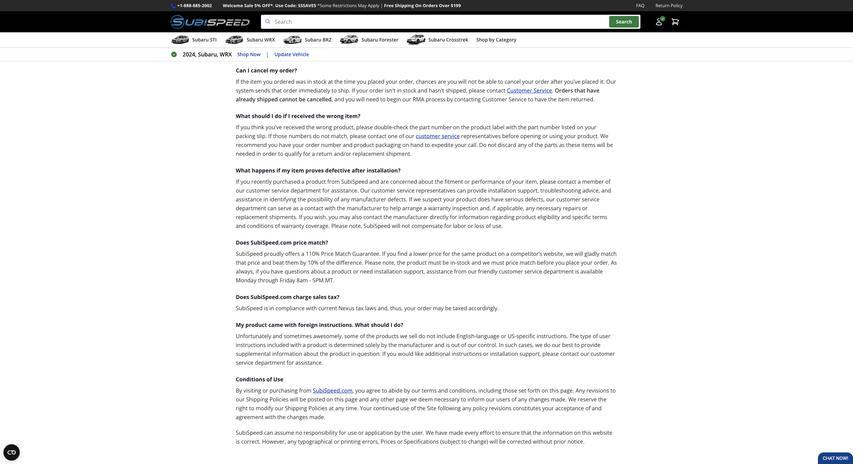 Task type: describe. For each thing, give the bounding box(es) containing it.
tax?
[[328, 294, 339, 301]]

0 vertical spatial wrong
[[327, 112, 344, 120]]

product inside representatives before opening or using your product. we recommend you have your order number and product packaging on hand to expedite your call. do not discard any of the parts as these items will be needed in order to qualify for a return and/or replacement shipment.
[[354, 141, 374, 149]]

laws
[[365, 305, 376, 312]]

0 horizontal spatial regarding
[[267, 24, 292, 31]]

a inside representatives before opening or using your product. we recommend you have your order number and product packaging on hand to expedite your call. do not discard any of the parts as these items will be needed in order to qualify for a return and/or replacement shipment.
[[312, 150, 315, 158]]

from down "manually"
[[506, 41, 518, 49]]

have down service
[[535, 96, 547, 103]]

your left item,
[[512, 178, 524, 186]]

or down conditions of use
[[263, 387, 268, 395]]

0 horizontal spatial instructions
[[236, 342, 266, 349]]

0 vertical spatial stock
[[313, 78, 327, 86]]

site.
[[451, 15, 461, 22]]

to right subscribed
[[569, 32, 575, 40]]

for up possibility
[[322, 187, 330, 195]]

our for assistance.
[[360, 187, 370, 195]]

without
[[533, 438, 552, 446]]

1 vertical spatial use
[[273, 376, 283, 384]]

or
[[321, 50, 329, 58]]

contact up troubleshooting
[[558, 178, 576, 186]]

subscribed
[[540, 32, 568, 40]]

recommend
[[236, 141, 267, 149]]

my product came with foreign instructions. what should i do?
[[236, 322, 403, 329]]

if inside subispeed proudly offers a 110% price match guarantee. if you find a lower price for the same product on a competitor's website, we will gladly match that price and beat them by 10% of the difference. please note, the product must be in-stock and we must price match before you place your order. as always, if you have questions about a product or need installation support, assistance from our friendly customer service department is available monday through friday 8am - 5pm mt.
[[256, 268, 259, 276]]

service to
[[509, 96, 533, 103]]

see
[[533, 15, 542, 22]]

my for item
[[282, 167, 290, 174]]

discard
[[498, 141, 516, 149]]

contact down possibility
[[305, 205, 323, 212]]

2 vertical spatial what
[[355, 322, 369, 329]]

following
[[438, 405, 461, 412]]

a subaru forester thumbnail image image
[[340, 35, 359, 45]]

customer up repairs at right top
[[556, 196, 581, 203]]

for up "labor"
[[450, 214, 457, 221]]

do right sell
[[419, 333, 425, 340]]

you inside representatives before opening or using your product. we recommend you have your order number and product packaging on hand to expedite your call. do not discard any of the parts as these items will be needed in order to qualify for a return and/or replacement shipment.
[[268, 141, 278, 149]]

label
[[492, 124, 505, 131]]

after inside the if the item you ordered was in stock at the time you placed your order, chances are you will not be able to cancel your order after you've placed it. our system sends that order immediately to ship. if your order isn't in stock and hasn't shipped, please contact
[[551, 78, 563, 86]]

0 vertical spatial use
[[275, 2, 283, 9]]

code:
[[285, 2, 297, 9]]

to down conditions,
[[461, 396, 466, 404]]

any left time.
[[335, 405, 344, 412]]

application
[[365, 430, 393, 437]]

control.
[[478, 342, 498, 349]]

be left unsubscribed
[[462, 41, 468, 49]]

is down the 'subispeed.com charge'
[[264, 305, 268, 312]]

english-
[[457, 333, 476, 340]]

wrong inside if you think you've received the wrong product, please double-check the part number on the product label with the part number listed on your packing slip. if those numbers do not match, please contact one of our
[[316, 124, 332, 131]]

tax
[[356, 305, 364, 312]]

your down listed
[[564, 133, 576, 140]]

1 horizontal spatial made.
[[551, 396, 567, 404]]

we inside , you agree to abide by our terms and conditions, including those set forth on this page. any revisions to our shipping policies will be posted on this page and any other page we deem necessary to inform our users of any changes made. we reserve the right to modify our shipping policies at any time. your continued use of the site following any policy revisions constitutes your acceptance of and agreement with the changes made.
[[410, 396, 417, 404]]

888-
[[184, 2, 193, 9]]

will up item?
[[356, 96, 365, 103]]

any right possibility
[[341, 196, 350, 203]]

inform
[[468, 396, 485, 404]]

be inside representatives before opening or using your product. we recommend you have your order number and product packaging on hand to expedite your call. do not discard any of the parts as these items will be needed in order to qualify for a return and/or replacement shipment.
[[607, 141, 613, 149]]

department up possibility
[[291, 187, 321, 195]]

1 horizontal spatial emails,
[[546, 41, 564, 49]]

0 horizontal spatial made.
[[309, 414, 325, 421]]

your right suspect
[[443, 196, 455, 203]]

order right thus, on the left bottom of the page
[[417, 305, 431, 312]]

coverage.
[[306, 222, 330, 230]]

of down reserve
[[585, 405, 591, 412]]

for left "labor"
[[444, 222, 452, 230]]

your inside subispeed proudly offers a 110% price match guarantee. if you find a lower price for the same product on a competitor's website, we will gladly match that price and beat them by 10% of the difference. please note, the product must be in-stock and we must price match before you place your order. as always, if you have questions about a product or need installation support, assistance from our friendly customer service department is available monday through friday 8am - 5pm mt.
[[581, 259, 593, 267]]

2 horizontal spatial shipping
[[395, 2, 414, 9]]

begin
[[387, 96, 401, 103]]

0 vertical spatial orders
[[423, 2, 438, 9]]

0 vertical spatial customer
[[507, 87, 532, 94]]

for inside subispeed can assume no responsibility for use or application by the user. we have made every effort to ensure that the information on this website is correct. however, any typographical or printing errors, prices or specifications (subject to change) will be corrected without prior notice.
[[339, 430, 346, 437]]

contact inside if you think you've received the wrong product, please double-check the part number on the product label with the part number listed on your packing slip. if those numbers do not match, please contact one of our
[[368, 133, 386, 140]]

step
[[297, 15, 308, 22]]

2 horizontal spatial number
[[540, 124, 560, 131]]

department up conditions
[[236, 205, 266, 212]]

by inside subispeed can assume no responsibility for use or application by the user. we have made every effort to ensure that the information on this website is correct. however, any typographical or printing errors, prices or specifications (subject to change) will be corrected without prior notice.
[[394, 430, 401, 437]]

order up cannot at top
[[283, 87, 297, 94]]

1 vertical spatial instructions
[[452, 350, 482, 358]]

not inside unfortunately and sometimes awesomely, some of the products we sell do not include english-language or us-specific instructions. the type of user instructions included with a product is determined solely by the manufacturer and is out of our control. in such cases, we do our best to provide supplemental information about the product in question. if you would like additional instructions or installation support, please contact our customer service department for assistance.
[[427, 333, 435, 340]]

always,
[[236, 268, 254, 276]]

or right prices
[[397, 438, 403, 446]]

we right cases,
[[535, 342, 543, 349]]

with up the sometimes
[[284, 322, 297, 329]]

order down know
[[267, 15, 281, 22]]

0 vertical spatial my
[[285, 3, 294, 11]]

friday
[[280, 277, 295, 284]]

2 must from the left
[[491, 259, 504, 267]]

will inside subispeed proudly offers a 110% price match guarantee. if you find a lower price for the same product on a competitor's website, we will gladly match that price and beat them by 10% of the difference. please note, the product must be in-stock and we must price match before you place your order. as always, if you have questions about a product or need installation support, assistance from our friendly customer service department is available monday through friday 8am - 5pm mt.
[[575, 250, 583, 258]]

product down applicable,
[[516, 214, 536, 221]]

in inside if you recently purchased a product from subispeed and are concerned about the fitment or performance of your item, please contact a member of our customer service department for assistance. our customer service representatives can provide installation support, troubleshooting advice, and assistance in identifying the possibility of any manufacturer defects. if we suspect your product does have serious defects, our customer service department can serve as a contact with the manufacturer to help arrange a warranty inspection and, if applicable, any necessary repairs or replacement shipments. if you wish, you may also contact the manufacturer directly for information regarding product eligibility and specific terms and conditions of warranty coverage. please note, subispeed will not compensate for labor or loss of use.
[[263, 196, 268, 203]]

proves
[[306, 167, 324, 174]]

alerted
[[584, 32, 602, 40]]

1 horizontal spatial use
[[357, 15, 366, 22]]

you inside , you agree to abide by our terms and conditions, including those set forth on this page. any revisions to our shipping policies will be posted on this page and any other page we deem necessary to inform our users of any changes made. we reserve the right to modify our shipping policies at any time. your continued use of the site following any policy revisions constitutes your acceptance of and agreement with the changes made.
[[355, 387, 365, 395]]

customer service link
[[416, 133, 460, 140]]

our inside if you think you've received the wrong product, please double-check the part number on the product label with the part number listed on your packing slip. if those numbers do not match, please contact one of our
[[406, 133, 414, 140]]

, for and
[[332, 96, 333, 103]]

if inside if you recently purchased a product from subispeed and are concerned about the fitment or performance of your item, please contact a member of our customer service department for assistance. our customer service representatives can provide installation support, troubleshooting advice, and assistance in identifying the possibility of any manufacturer defects. if we suspect your product does have serious defects, our customer service department can serve as a contact with the manufacturer to help arrange a warranty inspection and, if applicable, any necessary repairs or replacement shipments. if you wish, you may also contact the manufacturer directly for information regarding product eligibility and specific terms and conditions of warranty coverage. please note, subispeed will not compensate for labor or loss of use.
[[492, 205, 496, 212]]

information up category
[[491, 15, 521, 22]]

order up service
[[535, 78, 549, 86]]

assistance inside if you recently purchased a product from subispeed and are concerned about the fitment or performance of your item, please contact a member of our customer service department for assistance. our customer service representatives can provide installation support, troubleshooting advice, and assistance in identifying the possibility of any manufacturer defects. if we suspect your product does have serious defects, our customer service department can serve as a contact with the manufacturer to help arrange a warranty inspection and, if applicable, any necessary repairs or replacement shipments. if you wish, you may also contact the manufacturer directly for information regarding product eligibility and specific terms and conditions of warranty coverage. please note, subispeed will not compensate for labor or loss of use.
[[236, 196, 262, 203]]

you've inside the if the item you ordered was in stock at the time you placed your order, chances are you will not be able to cancel your order after you've placed it. our system sends that order immediately to ship. if your order isn't in stock and hasn't shipped, please contact
[[564, 78, 581, 86]]

1 horizontal spatial should
[[371, 322, 389, 329]]

subaru for subaru crosstrek
[[428, 36, 445, 43]]

installation?
[[367, 167, 401, 174]]

a subaru crosstrek thumbnail image image
[[407, 35, 426, 45]]

or inside representatives before opening or using your product. we recommend you have your order number and product packaging on hand to expedite your call. do not discard any of the parts as these items will be needed in order to qualify for a return and/or replacement shipment.
[[543, 133, 548, 140]]

of up serious
[[506, 178, 511, 186]]

of left site
[[411, 405, 416, 412]]

and up the following
[[438, 387, 448, 395]]

does
[[478, 196, 490, 203]]

purchased
[[273, 178, 300, 186]]

is down awesomely,
[[329, 342, 333, 349]]

information down follow
[[236, 24, 266, 31]]

0 vertical spatial received
[[291, 112, 315, 120]]

received inside if you think you've received the wrong product, please double-check the part number on the product label with the part number listed on your packing slip. if those numbers do not match, please contact one of our
[[283, 124, 305, 131]]

please inside subispeed proudly offers a 110% price match guarantee. if you find a lower price for the same product on a competitor's website, we will gladly match that price and beat them by 10% of the difference. please note, the product must be in-stock and we must price match before you place your order. as always, if you have questions about a product or need installation support, assistance from our friendly customer service department is available monday through friday 8am - 5pm mt.
[[365, 259, 381, 267]]

1 vertical spatial customer
[[482, 96, 507, 103]]

correct.
[[241, 438, 261, 446]]

1 horizontal spatial revisions
[[587, 387, 609, 395]]

subispeed for with
[[236, 305, 263, 312]]

order. up shop by category
[[485, 24, 500, 31]]

1 vertical spatial shipping
[[246, 396, 268, 404]]

those inside if you think you've received the wrong product, please double-check the part number on the product label with the part number listed on your packing slip. if those numbers do not match, please contact one of our
[[273, 133, 287, 140]]

from up posted
[[299, 387, 311, 395]]

orders that have already shipped cannot be cancelled
[[236, 87, 600, 103]]

to down "search input" field
[[455, 41, 460, 49]]

think
[[251, 124, 264, 131]]

subaru sti button
[[170, 34, 217, 47]]

how
[[236, 3, 248, 11]]

1 horizontal spatial warranty
[[428, 205, 451, 212]]

item?
[[345, 112, 360, 120]]

of right bottom
[[256, 50, 261, 58]]

to left qualify
[[278, 150, 283, 158]]

in inside representatives before opening or using your product. we recommend you have your order number and product packaging on hand to expedite your call. do not discard any of the parts as these items will be needed in order to qualify for a return and/or replacement shipment.
[[256, 150, 261, 158]]

of right users
[[512, 396, 517, 404]]

we inside subispeed can assume no responsibility for use or application by the user. we have made every effort to ensure that the information on this website is correct. however, any typographical or printing errors, prices or specifications (subject to change) will be corrected without prior notice.
[[426, 430, 434, 437]]

to right hand
[[425, 141, 430, 149]]

contact inside page on our site. enter your information and see real-time tracking information regarding your order. additionally, you will receive e-mail notifications regarding your order. please make sure that these e-mails are not going to your spam inbox. additionally, if you choose to unsubscribe from these emails, you will need to be manually re-subscribed to be alerted about the status of your order. these are separate from marketing emails. if you need to be unsubscribed from marketing emails, you can do so at the bottom of any promotional email or contact
[[330, 50, 349, 58]]

about inside unfortunately and sometimes awesomely, some of the products we sell do not include english-language or us-specific instructions. the type of user instructions included with a product is determined solely by the manufacturer and is out of our control. in such cases, we do our best to provide supplemental information about the product in question. if you would like additional instructions or installation support, please contact our customer service department for assistance.
[[304, 350, 319, 358]]

match
[[520, 259, 536, 267]]

at inside the if the item you ordered was in stock at the time you placed your order, chances are you will not be able to cancel your order after you've placed it. our system sends that order immediately to ship. if your order isn't in stock and hasn't shipped, please contact
[[328, 78, 333, 86]]

and left conditions
[[236, 222, 246, 230]]

will inside , you agree to abide by our terms and conditions, including those set forth on this page. any revisions to our shipping policies will be posted on this page and any other page we deem necessary to inform our users of any changes made. we reserve the right to modify our shipping policies at any time. your continued use of the site following any policy revisions constitutes your acceptance of and agreement with the changes made.
[[290, 396, 298, 404]]

specific inside unfortunately and sometimes awesomely, some of the products we sell do not include english-language or us-specific instructions. the type of user instructions included with a product is determined solely by the manufacturer and is out of our control. in such cases, we do our best to provide supplemental information about the product in question. if you would like additional instructions or installation support, please contact our customer service department for assistance.
[[516, 333, 535, 340]]

unfortunately and sometimes awesomely, some of the products we sell do not include english-language or us-specific instructions. the type of user instructions included with a product is determined solely by the manufacturer and is out of our control. in such cases, we do our best to provide supplemental information about the product in question. if you would like additional instructions or installation support, please contact our customer service department for assistance.
[[236, 333, 615, 367]]

do inside page on our site. enter your information and see real-time tracking information regarding your order. additionally, you will receive e-mail notifications regarding your order. please make sure that these e-mails are not going to your spam inbox. additionally, if you choose to unsubscribe from these emails, you will need to be manually re-subscribed to be alerted about the status of your order. these are separate from marketing emails. if you need to be unsubscribed from marketing emails, you can do so at the bottom of any promotional email or contact
[[587, 41, 594, 49]]

we inside if you recently purchased a product from subispeed and are concerned about the fitment or performance of your item, please contact a member of our customer service department for assistance. our customer service representatives can provide installation support, troubleshooting advice, and assistance in identifying the possibility of any manufacturer defects. if we suspect your product does have serious defects, our customer service department can serve as a contact with the manufacturer to help arrange a warranty inspection and, if applicable, any necessary repairs or replacement shipments. if you wish, you may also contact the manufacturer directly for information regarding product eligibility and specific terms and conditions of warranty coverage. please note, subispeed will not compensate for labor or loss of use.
[[414, 196, 421, 203]]

and down installation?
[[369, 178, 379, 186]]

a up 'mt.'
[[327, 268, 330, 276]]

has
[[312, 3, 321, 11]]

1 vertical spatial additionally,
[[304, 32, 335, 40]]

subispeed logo image
[[170, 15, 250, 29]]

serious
[[505, 196, 523, 203]]

your down enter
[[472, 24, 483, 31]]

we up place
[[566, 250, 573, 258]]

terms inside if you recently purchased a product from subispeed and are concerned about the fitment or performance of your item, please contact a member of our customer service department for assistance. our customer service representatives can provide installation support, troubleshooting advice, and assistance in identifying the possibility of any manufacturer defects. if we suspect your product does have serious defects, our customer service department can serve as a contact with the manufacturer to help arrange a warranty inspection and, if applicable, any necessary repairs or replacement shipments. if you wish, you may also contact the manufacturer directly for information regarding product eligibility and specific terms and conditions of warranty coverage. please note, subispeed will not compensate for labor or loss of use.
[[593, 214, 607, 221]]

please inside page on our site. enter your information and see real-time tracking information regarding your order. additionally, you will receive e-mail notifications regarding your order. please make sure that these e-mails are not going to your spam inbox. additionally, if you choose to unsubscribe from these emails, you will need to be manually re-subscribed to be alerted about the status of your order. these are separate from marketing emails. if you need to be unsubscribed from marketing emails, you can do so at the bottom of any promotional email or contact
[[502, 24, 518, 31]]

1 horizontal spatial this
[[550, 387, 559, 395]]

representatives inside if you recently purchased a product from subispeed and are concerned about the fitment or performance of your item, please contact a member of our customer service department for assistance. our customer service representatives can provide installation support, troubleshooting advice, and assistance in identifying the possibility of any manufacturer defects. if we suspect your product does have serious defects, our customer service department can serve as a contact with the manufacturer to help arrange a warranty inspection and, if applicable, any necessary repairs or replacement shipments. if you wish, you may also contact the manufacturer directly for information regarding product eligibility and specific terms and conditions of warranty coverage. please note, subispeed will not compensate for labor or loss of use.
[[416, 187, 456, 195]]

from inside if you recently purchased a product from subispeed and are concerned about the fitment or performance of your item, please contact a member of our customer service department for assistance. our customer service representatives can provide installation support, troubleshooting advice, and assistance in identifying the possibility of any manufacturer defects. if we suspect your product does have serious defects, our customer service department can serve as a contact with the manufacturer to help arrange a warranty inspection and, if applicable, any necessary repairs or replacement shipments. if you wish, you may also contact the manufacturer directly for information regarding product eligibility and specific terms and conditions of warranty coverage. please note, subispeed will not compensate for labor or loss of use.
[[327, 178, 340, 186]]

subaru wrx
[[247, 36, 275, 43]]

have inside orders that have already shipped cannot be cancelled
[[587, 87, 600, 94]]

$199
[[451, 2, 461, 9]]

of right some at bottom left
[[360, 333, 365, 340]]

use inside subispeed can assume no responsibility for use or application by the user. we have made every effort to ensure that the information on this website is correct. however, any typographical or printing errors, prices or specifications (subject to change) will be corrected without prior notice.
[[348, 430, 357, 437]]

additional
[[425, 350, 450, 358]]

are up alerted
[[594, 24, 603, 31]]

representatives before opening or using your product. we recommend you have your order number and product packaging on hand to expedite your call. do not discard any of the parts as these items will be needed in order to qualify for a return and/or replacement shipment.
[[236, 133, 613, 158]]

about inside if you recently purchased a product from subispeed and are concerned about the fitment or performance of your item, please contact a member of our customer service department for assistance. our customer service representatives can provide installation support, troubleshooting advice, and assistance in identifying the possibility of any manufacturer defects. if we suspect your product does have serious defects, our customer service department can serve as a contact with the manufacturer to help arrange a warranty inspection and, if applicable, any necessary repairs or replacement shipments. if you wish, you may also contact the manufacturer directly for information regarding product eligibility and specific terms and conditions of warranty coverage. please note, subispeed will not compensate for labor or loss of use.
[[419, 178, 433, 186]]

2 horizontal spatial price
[[506, 259, 518, 267]]

0 horizontal spatial price
[[248, 259, 260, 267]]

0 vertical spatial these
[[559, 24, 573, 31]]

if right ship.
[[352, 87, 355, 94]]

1 horizontal spatial policies
[[308, 405, 327, 412]]

arrange
[[402, 205, 422, 212]]

1 vertical spatial revisions
[[489, 405, 512, 412]]

and inside the if the item you ordered was in stock at the time you placed your order, chances are you will not be able to cancel your order after you've placed it. our system sends that order immediately to ship. if your order isn't in stock and hasn't shipped, please contact
[[418, 87, 427, 94]]

1 horizontal spatial regarding
[[446, 24, 470, 31]]

in down the 'subispeed.com charge'
[[269, 305, 274, 312]]

, for you
[[353, 387, 354, 395]]

conditions of use
[[236, 376, 283, 384]]

installation for lower
[[374, 268, 402, 276]]

for inside subispeed proudly offers a 110% price match guarantee. if you find a lower price for the same product on a competitor's website, we will gladly match that price and beat them by 10% of the difference. please note, the product must be in-stock and we must price match before you place your order. as always, if you have questions about a product or need installation support, assistance from our friendly customer service department is available monday through friday 8am - 5pm mt.
[[443, 250, 450, 258]]

spam
[[271, 32, 285, 40]]

you inside unfortunately and sometimes awesomely, some of the products we sell do not include english-language or us-specific instructions. the type of user instructions included with a product is determined solely by the manufacturer and is out of our control. in such cases, we do our best to provide supplemental information about the product in question. if you would like additional instructions or installation support, please contact our customer service department for assistance.
[[387, 350, 397, 358]]

to right effort
[[496, 430, 501, 437]]

do left best at the right bottom of page
[[544, 342, 551, 349]]

will up unsubscribed
[[470, 32, 478, 40]]

and up additional
[[435, 342, 444, 349]]

a subaru brz thumbnail image image
[[283, 35, 302, 45]]

going
[[236, 32, 250, 40]]

and inside page on our site. enter your information and see real-time tracking information regarding your order. additionally, you will receive e-mail notifications regarding your order. please make sure that these e-mails are not going to your spam inbox. additionally, if you choose to unsubscribe from these emails, you will need to be manually re-subscribed to be alerted about the status of your order. these are separate from marketing emails. if you need to be unsubscribed from marketing emails, you can do so at the bottom of any promotional email or contact
[[522, 15, 532, 22]]

provide inside unfortunately and sometimes awesomely, some of the products we sell do not include english-language or us-specific instructions. the type of user instructions included with a product is determined solely by the manufacturer and is out of our control. in such cases, we do our best to provide supplemental information about the product in question. if you would like additional instructions or installation support, please contact our customer service department for assistance.
[[581, 342, 601, 349]]

0 horizontal spatial emails,
[[440, 32, 458, 40]]

if the item you ordered was in stock at the time you placed your order, chances are you will not be able to cancel your order after you've placed it. our system sends that order immediately to ship. if your order isn't in stock and hasn't shipped, please contact
[[236, 78, 616, 94]]

please inside the if the item you ordered was in stock at the time you placed your order, chances are you will not be able to cancel your order after you've placed it. our system sends that order immediately to ship. if your order isn't in stock and hasn't shipped, please contact
[[469, 87, 485, 94]]

0 horizontal spatial |
[[266, 51, 269, 58]]

representatives inside representatives before opening or using your product. we recommend you have your order number and product packaging on hand to expedite your call. do not discard any of the parts as these items will be needed in order to qualify for a return and/or replacement shipment.
[[461, 133, 501, 140]]

if you think you've received the wrong product, please double-check the part number on the product label with the part number listed on your packing slip. if those numbers do not match, please contact one of our
[[236, 124, 596, 140]]

service up identifying
[[272, 187, 289, 195]]

if left code:
[[280, 3, 284, 11]]

your up customer service link
[[522, 78, 534, 86]]

of right possibility
[[334, 196, 339, 203]]

terms inside , you agree to abide by our terms and conditions, including those set forth on this page. any revisions to our shipping policies will be posted on this page and any other page we deem necessary to inform our users of any changes made. we reserve the right to modify our shipping policies at any time. your continued use of the site following any policy revisions constitutes your acceptance of and agreement with the changes made.
[[422, 387, 437, 395]]

defects,
[[525, 196, 545, 203]]

inspection
[[452, 205, 479, 212]]

beat
[[273, 259, 284, 267]]

service up the 'expedite'
[[442, 133, 460, 140]]

sssave5
[[298, 2, 316, 9]]

sometimes
[[284, 333, 312, 340]]

2 marketing from the left
[[519, 41, 545, 49]]

if right the shipments.
[[299, 214, 302, 221]]

0 horizontal spatial cancel
[[251, 67, 268, 74]]

at inside page on our site. enter your information and see real-time tracking information regarding your order. additionally, you will receive e-mail notifications regarding your order. please make sure that these e-mails are not going to your spam inbox. additionally, if you choose to unsubscribe from these emails, you will need to be manually re-subscribed to be alerted about the status of your order. these are separate from marketing emails. if you need to be unsubscribed from marketing emails, you can do so at the bottom of any promotional email or contact
[[602, 41, 607, 49]]

opening
[[520, 133, 541, 140]]

emails.
[[406, 41, 424, 49]]

1 vertical spatial and,
[[378, 305, 389, 312]]

a left competitor's on the right bottom of the page
[[506, 250, 509, 258]]

1 marketing from the left
[[379, 41, 405, 49]]

subispeed for responsibility
[[236, 430, 263, 437]]

be inside , you agree to abide by our terms and conditions, including those set forth on this page. any revisions to our shipping policies will be posted on this page and any other page we deem necessary to inform our users of any changes made. we reserve the right to modify our shipping policies at any time. your continued use of the site following any policy revisions constitutes your acceptance of and agreement with the changes made.
[[300, 396, 306, 404]]

those inside , you agree to abide by our terms and conditions, including those set forth on this page. any revisions to our shipping policies will be posted on this page and any other page we deem necessary to inform our users of any changes made. we reserve the right to modify our shipping policies at any time. your continued use of the site following any policy revisions constitutes your acceptance of and agreement with the changes made.
[[503, 387, 517, 395]]

have inside subispeed proudly offers a 110% price match guarantee. if you find a lower price for the same product on a competitor's website, we will gladly match that price and beat them by 10% of the difference. please note, the product must be in-stock and we must price match before you place your order. as always, if you have questions about a product or need installation support, assistance from our friendly customer service department is available monday through friday 8am - 5pm mt.
[[271, 268, 283, 276]]

2 vertical spatial shipping
[[285, 405, 307, 412]]

of right 'member'
[[605, 178, 611, 186]]

that inside orders that have already shipped cannot be cancelled
[[575, 87, 585, 94]]

1 vertical spatial item
[[558, 96, 569, 103]]

be inside subispeed can assume no responsibility for use or application by the user. we have made every effort to ensure that the information on this website is correct. however, any typographical or printing errors, prices or specifications (subject to change) will be corrected without prior notice.
[[499, 438, 506, 446]]

product down determined at left
[[330, 350, 350, 358]]

thus,
[[390, 305, 403, 312]]

your right ship.
[[356, 87, 368, 94]]

0 horizontal spatial changes
[[287, 414, 308, 421]]

any down set
[[518, 396, 527, 404]]

can i cancel my order?
[[236, 67, 297, 74]]

foreign
[[298, 322, 318, 329]]

in inside unfortunately and sometimes awesomely, some of the products we sell do not include english-language or us-specific instructions. the type of user instructions included with a product is determined solely by the manufacturer and is out of our control. in such cases, we do our best to provide supplemental information about the product in question. if you would like additional instructions or installation support, please contact our customer service department for assistance.
[[351, 350, 356, 358]]

if inside subispeed proudly offers a 110% price match guarantee. if you find a lower price for the same product on a competitor's website, we will gladly match that price and beat them by 10% of the difference. please note, the product must be in-stock and we must price match before you place your order. as always, if you have questions about a product or need installation support, assistance from our friendly customer service department is available monday through friday 8am - 5pm mt.
[[382, 250, 385, 258]]

possibility
[[307, 196, 333, 203]]

your
[[360, 405, 372, 412]]

open widget image
[[3, 445, 20, 461]]

any down the defects,
[[526, 205, 535, 212]]

0 horizontal spatial after
[[352, 167, 365, 174]]

necessary inside , you agree to abide by our terms and conditions, including those set forth on this page. any revisions to our shipping policies will be posted on this page and any other page we deem necessary to inform our users of any changes made. we reserve the right to modify our shipping policies at any time. your continued use of the site following any policy revisions constitutes your acceptance of and agreement with the changes made.
[[434, 396, 460, 404]]

0 vertical spatial additionally,
[[323, 24, 355, 31]]

we left sell
[[400, 333, 407, 340]]

have inside representatives before opening or using your product. we recommend you have your order number and product packaging on hand to expedite your call. do not discard any of the parts as these items will be needed in order to qualify for a return and/or replacement shipment.
[[279, 141, 291, 149]]

conditions,
[[449, 387, 477, 395]]

on inside subispeed proudly offers a 110% price match guarantee. if you find a lower price for the same product on a competitor's website, we will gladly match that price and beat them by 10% of the difference. please note, the product must be in-stock and we must price match before you place your order. as always, if you have questions about a product or need installation support, assistance from our friendly customer service department is available monday through friday 8am - 5pm mt.
[[498, 250, 505, 258]]

system
[[236, 87, 254, 94]]

note, inside subispeed proudly offers a 110% price match guarantee. if you find a lower price for the same product on a competitor's website, we will gladly match that price and beat them by 10% of the difference. please note, the product must be in-stock and we must price match before you place your order. as always, if you have questions about a product or need installation support, assistance from our friendly customer service department is available monday through friday 8am - 5pm mt.
[[383, 259, 396, 267]]

0 vertical spatial changes
[[529, 396, 550, 404]]

off*.
[[262, 2, 274, 9]]

need up unsubscribed
[[480, 32, 493, 40]]

5pm
[[312, 277, 324, 284]]

1 horizontal spatial price
[[429, 250, 442, 258]]

your left call.
[[455, 141, 467, 149]]

shipped
[[257, 96, 278, 103]]

department inside unfortunately and sometimes awesomely, some of the products we sell do not include english-language or us-specific instructions. the type of user instructions included with a product is determined solely by the manufacturer and is out of our control. in such cases, we do our best to provide supplemental information about the product in question. if you would like additional instructions or installation support, please contact our customer service department for assistance.
[[255, 359, 285, 367]]

simply
[[339, 15, 356, 22]]

your down 5%
[[254, 15, 265, 22]]

order up step
[[295, 3, 310, 11]]

product up unfortunately
[[246, 322, 267, 329]]

need inside subispeed proudly offers a 110% price match guarantee. if you find a lower price for the same product on a competitor's website, we will gladly match that price and beat them by 10% of the difference. please note, the product must be in-stock and we must price match before you place your order. as always, if you have questions about a product or need installation support, assistance from our friendly customer service department is available monday through friday 8am - 5pm mt.
[[360, 268, 373, 276]]

hand
[[410, 141, 423, 149]]

numbers
[[289, 133, 312, 140]]

to left ship.
[[332, 87, 337, 94]]

contact inside unfortunately and sometimes awesomely, some of the products we sell do not include english-language or us-specific instructions. the type of user instructions included with a product is determined solely by the manufacturer and is out of our control. in such cases, we do our best to provide supplemental information about the product in question. if you would like additional instructions or installation support, please contact our customer service department for assistance.
[[560, 350, 579, 358]]

best
[[562, 342, 573, 349]]

in
[[499, 342, 504, 349]]

including
[[479, 387, 502, 395]]

does for does subispeed.com charge sales tax?
[[236, 294, 249, 301]]

to right going
[[251, 32, 256, 40]]

if left recently
[[236, 178, 239, 186]]

your down numbers
[[293, 141, 304, 149]]

or right repairs at right top
[[582, 205, 588, 212]]

provide inside if you recently purchased a product from subispeed and are concerned about the fitment or performance of your item, please contact a member of our customer service department for assistance. our customer service representatives can provide installation support, troubleshooting advice, and assistance in identifying the possibility of any manufacturer defects. if we suspect your product does have serious defects, our customer service department can serve as a contact with the manufacturer to help arrange a warranty inspection and, if applicable, any necessary repairs or replacement shipments. if you wish, you may also contact the manufacturer directly for information regarding product eligibility and specific terms and conditions of warranty coverage. please note, subispeed will not compensate for labor or loss of use.
[[467, 187, 487, 195]]

a left 'member'
[[578, 178, 581, 186]]

mails
[[579, 24, 593, 31]]

subispeed can assume no responsibility for use or application by the user. we have made every effort to ensure that the information on this website is correct. however, any typographical or printing errors, prices or specifications (subject to change) will be corrected without prior notice.
[[236, 430, 612, 446]]

0 vertical spatial my
[[393, 15, 401, 22]]

2 part from the left
[[528, 124, 539, 131]]

difference.
[[336, 259, 363, 267]]

order. up subaru brz
[[306, 24, 322, 31]]

i left know
[[261, 3, 262, 11]]

885-
[[193, 2, 202, 9]]

be left "manually"
[[501, 32, 507, 40]]

information inside subispeed can assume no responsibility for use or application by the user. we have made every effort to ensure that the information on this website is correct. however, any typographical or printing errors, prices or specifications (subject to change) will be corrected without prior notice.
[[543, 430, 573, 437]]

customer down recently
[[246, 187, 270, 195]]

current
[[318, 305, 337, 312]]

recently
[[251, 178, 272, 186]]

if up arrange
[[409, 196, 412, 203]]

compensate
[[412, 222, 443, 230]]

match
[[335, 250, 351, 258]]

tracking
[[568, 15, 588, 22]]

us-
[[508, 333, 516, 340]]

support, inside if you recently purchased a product from subispeed and are concerned about the fitment or performance of your item, please contact a member of our customer service department for assistance. our customer service representatives can provide installation support, troubleshooting advice, and assistance in identifying the possibility of any manufacturer defects. if we suspect your product does have serious defects, our customer service department can serve as a contact with the manufacturer to help arrange a warranty inspection and, if applicable, any necessary repairs or replacement shipments. if you wish, you may also contact the manufacturer directly for information regarding product eligibility and specific terms and conditions of warranty coverage. please note, subispeed will not compensate for labor or loss of use.
[[518, 187, 539, 195]]

1 e- from the left
[[396, 24, 401, 31]]

does subispeed.com charge sales tax?
[[236, 294, 339, 301]]

these inside representatives before opening or using your product. we recommend you have your order number and product packaging on hand to expedite your call. do not discard any of the parts as these items will be needed in order to qualify for a return and/or replacement shipment.
[[566, 141, 580, 149]]

or left loss
[[468, 222, 473, 230]]

order. as
[[594, 259, 617, 267]]

1 vertical spatial my
[[236, 322, 244, 329]]

information inside unfortunately and sometimes awesomely, some of the products we sell do not include english-language or us-specific instructions. the type of user instructions included with a product is determined solely by the manufacturer and is out of our control. in such cases, we do our best to provide supplemental information about the product in question. if you would like additional instructions or installation support, please contact our customer service department for assistance.
[[272, 350, 302, 358]]

number for be
[[321, 141, 341, 149]]

a inside unfortunately and sometimes awesomely, some of the products we sell do not include english-language or us-specific instructions. the type of user instructions included with a product is determined solely by the manufacturer and is out of our control. in such cases, we do our best to provide supplemental information about the product in question. if you would like additional instructions or installation support, please contact our customer service department for assistance.
[[303, 342, 306, 349]]

your right thus, on the left bottom of the page
[[404, 305, 416, 312]]

for inside representatives before opening or using your product. we recommend you have your order number and product packaging on hand to expedite your call. do not discard any of the parts as these items will be needed in order to qualify for a return and/or replacement shipment.
[[303, 150, 311, 158]]

abide
[[389, 387, 403, 395]]

and down proudly
[[262, 259, 271, 267]]

that inside the if the item you ordered was in stock at the time you placed your order, chances are you will not be able to cancel your order after you've placed it. our system sends that order immediately to ship. if your order isn't in stock and hasn't shipped, please contact
[[272, 87, 282, 94]]

subispeed for 110%
[[236, 250, 263, 258]]

by inside subispeed proudly offers a 110% price match guarantee. if you find a lower price for the same product on a competitor's website, we will gladly match that price and beat them by 10% of the difference. please note, the product must be in-stock and we must price match before you place your order. as always, if you have questions about a product or need installation support, assistance from our friendly customer service department is available monday through friday 8am - 5pm mt.
[[300, 259, 306, 267]]

please inside if you recently purchased a product from subispeed and are concerned about the fitment or performance of your item, please contact a member of our customer service department for assistance. our customer service representatives can provide installation support, troubleshooting advice, and assistance in identifying the possibility of any manufacturer defects. if we suspect your product does have serious defects, our customer service department can serve as a contact with the manufacturer to help arrange a warranty inspection and, if applicable, any necessary repairs or replacement shipments. if you wish, you may also contact the manufacturer directly for information regarding product eligibility and specific terms and conditions of warranty coverage. please note, subispeed will not compensate for labor or loss of use.
[[331, 222, 348, 230]]

specifications
[[404, 438, 439, 446]]

if up "system"
[[236, 78, 239, 86]]

customer service link
[[507, 87, 552, 94]]

2 placed from the left
[[582, 78, 599, 86]]

of up "purchasing" at the left
[[266, 376, 272, 384]]

contacting
[[454, 96, 481, 103]]

friendly
[[478, 268, 498, 276]]

1 vertical spatial this
[[335, 396, 344, 404]]

0 vertical spatial should
[[252, 112, 270, 120]]

1 part from the left
[[419, 124, 430, 131]]

return
[[656, 2, 670, 9]]



Task type: locate. For each thing, give the bounding box(es) containing it.
instructions. inside unfortunately and sometimes awesomely, some of the products we sell do not include english-language or us-specific instructions. the type of user instructions included with a product is determined solely by the manufacturer and is out of our control. in such cases, we do our best to provide supplemental information about the product in question. if you would like additional instructions or installation support, please contact our customer service department for assistance.
[[537, 333, 568, 340]]

1 vertical spatial our
[[360, 187, 370, 195]]

and up and/or
[[343, 141, 353, 149]]

apply
[[368, 2, 379, 9]]

0 vertical spatial ,
[[332, 96, 333, 103]]

1 horizontal spatial necessary
[[536, 205, 562, 212]]

if inside unfortunately and sometimes awesomely, some of the products we sell do not include english-language or us-specific instructions. the type of user instructions included with a product is determined solely by the manufacturer and is out of our control. in such cases, we do our best to provide supplemental information about the product in question. if you would like additional instructions or installation support, please contact our customer service department for assistance.
[[382, 350, 386, 358]]

notifications
[[413, 24, 444, 31]]

price
[[429, 250, 442, 258], [248, 259, 260, 267], [506, 259, 518, 267]]

will up the choose
[[367, 24, 375, 31]]

defects.
[[388, 196, 408, 203]]

every up change)
[[465, 430, 479, 437]]

can inside page on our site. enter your information and see real-time tracking information regarding your order. additionally, you will receive e-mail notifications regarding your order. please make sure that these e-mails are not going to your spam inbox. additionally, if you choose to unsubscribe from these emails, you will need to be manually re-subscribed to be alerted about the status of your order. these are separate from marketing emails. if you need to be unsubscribed from marketing emails, you can do so at the bottom of any promotional email or contact
[[577, 41, 586, 49]]

printing
[[341, 438, 361, 446]]

1 horizontal spatial before
[[537, 259, 554, 267]]

competitor's
[[511, 250, 542, 258]]

be inside subispeed proudly offers a 110% price match guarantee. if you find a lower price for the same product on a competitor's website, we will gladly match that price and beat them by 10% of the difference. please note, the product must be in-stock and we must price match before you place your order. as always, if you have questions about a product or need installation support, assistance from our friendly customer service department is available monday through friday 8am - 5pm mt.
[[443, 259, 449, 267]]

necessary inside if you recently purchased a product from subispeed and are concerned about the fitment or performance of your item, please contact a member of our customer service department for assistance. our customer service representatives can provide installation support, troubleshooting advice, and assistance in identifying the possibility of any manufacturer defects. if we suspect your product does have serious defects, our customer service department can serve as a contact with the manufacturer to help arrange a warranty inspection and, if applicable, any necessary repairs or replacement shipments. if you wish, you may also contact the manufacturer directly for information regarding product eligibility and specific terms and conditions of warranty coverage. please note, subispeed will not compensate for labor or loss of use.
[[536, 205, 562, 212]]

1 vertical spatial replacement
[[236, 214, 268, 221]]

them
[[285, 259, 299, 267]]

support, for english-
[[520, 350, 541, 358]]

faq link
[[636, 2, 645, 9]]

our for it.
[[606, 78, 616, 86]]

expedite
[[432, 141, 454, 149]]

1 horizontal spatial part
[[528, 124, 539, 131]]

a down suspect
[[424, 205, 427, 212]]

lower
[[413, 250, 428, 258]]

2 subaru from the left
[[247, 36, 263, 43]]

we inside representatives before opening or using your product. we recommend you have your order number and product packaging on hand to expedite your call. do not discard any of the parts as these items will be needed in order to qualify for a return and/or replacement shipment.
[[600, 133, 608, 140]]

and, inside if you recently purchased a product from subispeed and are concerned about the fitment or performance of your item, please contact a member of our customer service department for assistance. our customer service representatives can provide installation support, troubleshooting advice, and assistance in identifying the possibility of any manufacturer defects. if we suspect your product does have serious defects, our customer service department can serve as a contact with the manufacturer to help arrange a warranty inspection and, if applicable, any necessary repairs or replacement shipments. if you wish, you may also contact the manufacturer directly for information regarding product eligibility and specific terms and conditions of warranty coverage. please note, subispeed will not compensate for labor or loss of use.
[[480, 205, 491, 212]]

does for does subispeed.com price match?
[[236, 239, 249, 247]]

support, inside unfortunately and sometimes awesomely, some of the products we sell do not include english-language or us-specific instructions. the type of user instructions included with a product is determined solely by the manufacturer and is out of our control. in such cases, we do our best to provide supplemental information about the product in question. if you would like additional instructions or installation support, please contact our customer service department for assistance.
[[520, 350, 541, 358]]

4 subaru from the left
[[362, 36, 378, 43]]

that inside page on our site. enter your information and see real-time tracking information regarding your order. additionally, you will receive e-mail notifications regarding your order. please make sure that these e-mails are not going to your spam inbox. additionally, if you choose to unsubscribe from these emails, you will need to be manually re-subscribed to be alerted about the status of your order. these are separate from marketing emails. if you need to be unsubscribed from marketing emails, you can do so at the bottom of any promotional email or contact
[[548, 24, 558, 31]]

0 horizontal spatial number
[[321, 141, 341, 149]]

user
[[599, 333, 611, 340]]

time inside the if the item you ordered was in stock at the time you placed your order, chances are you will not be able to cancel your order after you've placed it. our system sends that order immediately to ship. if your order isn't in stock and hasn't shipped, please contact
[[344, 78, 356, 86]]

1 horizontal spatial stock
[[403, 87, 416, 94]]

we up friendly
[[483, 259, 490, 267]]

1 vertical spatial cancel
[[505, 78, 521, 86]]

and
[[522, 15, 532, 22], [418, 87, 427, 94], [334, 96, 344, 103], [343, 141, 353, 149], [369, 178, 379, 186], [601, 187, 611, 195], [561, 214, 571, 221], [236, 222, 246, 230], [262, 259, 271, 267], [472, 259, 481, 267], [273, 333, 282, 340], [435, 342, 444, 349], [438, 387, 448, 395], [359, 396, 369, 404], [592, 405, 602, 412]]

the inside representatives before opening or using your product. we recommend you have your order number and product packaging on hand to expedite your call. do not discard any of the parts as these items will be needed in order to qualify for a return and/or replacement shipment.
[[535, 141, 543, 149]]

stock down "order,"
[[403, 87, 416, 94]]

do inside if you think you've received the wrong product, please double-check the part number on the product label with the part number listed on your packing slip. if those numbers do not match, please contact one of our
[[313, 133, 320, 140]]

a subaru wrx thumbnail image image
[[225, 35, 244, 45]]

additionally, down way.
[[323, 24, 355, 31]]

0 vertical spatial every
[[282, 15, 296, 22]]

time for real-
[[555, 15, 566, 22]]

2 horizontal spatial page
[[419, 15, 431, 22]]

have up returned. in the right of the page
[[587, 87, 600, 94]]

packaging
[[375, 141, 401, 149]]

make
[[520, 24, 534, 31]]

assistance
[[236, 196, 262, 203], [427, 268, 453, 276]]

use
[[357, 15, 366, 22], [400, 405, 409, 412], [348, 430, 357, 437]]

does
[[236, 239, 249, 247], [236, 294, 249, 301]]

service down supplemental
[[236, 359, 254, 367]]

search input field
[[261, 15, 640, 29]]

and, down does
[[480, 205, 491, 212]]

2 vertical spatial use
[[348, 430, 357, 437]]

be inside orders that have already shipped cannot be cancelled
[[299, 96, 305, 103]]

assistance. down the sometimes
[[295, 359, 323, 367]]

orders inside orders that have already shipped cannot be cancelled
[[555, 87, 573, 94]]

(subject
[[440, 438, 460, 446]]

of up update in the left top of the page
[[279, 41, 284, 49]]

installation for include
[[490, 350, 518, 358]]

on up customer service link
[[453, 124, 460, 131]]

constitutes
[[513, 405, 541, 412]]

know
[[264, 3, 279, 11]]

0 horizontal spatial page
[[345, 396, 358, 404]]

installation up serious
[[488, 187, 516, 195]]

1 vertical spatial use
[[400, 405, 409, 412]]

1 vertical spatial necessary
[[434, 396, 460, 404]]

welcome
[[223, 2, 243, 9]]

if right slip.
[[268, 133, 272, 140]]

1 horizontal spatial those
[[503, 387, 517, 395]]

1 vertical spatial wrong
[[316, 124, 332, 131]]

any inside subispeed can assume no responsibility for use or application by the user. we have made every effort to ensure that the information on this website is correct. however, any typographical or printing errors, prices or specifications (subject to change) will be corrected without prior notice.
[[287, 438, 297, 446]]

support,
[[518, 187, 539, 195], [404, 268, 425, 276], [520, 350, 541, 358]]

specific inside if you recently purchased a product from subispeed and are concerned about the fitment or performance of your item, please contact a member of our customer service department for assistance. our customer service representatives can provide installation support, troubleshooting advice, and assistance in identifying the possibility of any manufacturer defects. if we suspect your product does have serious defects, our customer service department can serve as a contact with the manufacturer to help arrange a warranty inspection and, if applicable, any necessary repairs or replacement shipments. if you wish, you may also contact the manufacturer directly for information regarding product eligibility and specific terms and conditions of warranty coverage. please note, subispeed will not compensate for labor or loss of use.
[[572, 214, 591, 221]]

information inside if you recently purchased a product from subispeed and are concerned about the fitment or performance of your item, please contact a member of our customer service department for assistance. our customer service representatives can provide installation support, troubleshooting advice, and assistance in identifying the possibility of any manufacturer defects. if we suspect your product does have serious defects, our customer service department can serve as a contact with the manufacturer to help arrange a warranty inspection and, if applicable, any necessary repairs or replacement shipments. if you wish, you may also contact the manufacturer directly for information regarding product eligibility and specific terms and conditions of warranty coverage. please note, subispeed will not compensate for labor or loss of use.
[[459, 214, 489, 221]]

0 horizontal spatial note,
[[349, 222, 362, 230]]

subaru for subaru wrx
[[247, 36, 263, 43]]

not up contacting
[[468, 78, 477, 86]]

0 horizontal spatial every
[[282, 15, 296, 22]]

any
[[263, 50, 272, 58], [518, 141, 527, 149], [341, 196, 350, 203], [526, 205, 535, 212], [370, 396, 379, 404], [518, 396, 527, 404], [335, 405, 344, 412], [462, 405, 471, 412], [287, 438, 297, 446]]

about down the sometimes
[[304, 350, 319, 358]]

this inside subispeed can assume no responsibility for use or application by the user. we have made every effort to ensure that the information on this website is correct. however, any typographical or printing errors, prices or specifications (subject to change) will be corrected without prior notice.
[[582, 430, 591, 437]]

every inside subispeed can assume no responsibility for use or application by the user. we have made every effort to ensure that the information on this website is correct. however, any typographical or printing errors, prices or specifications (subject to change) will be corrected without prior notice.
[[465, 430, 479, 437]]

some
[[344, 333, 358, 340]]

or down difference.
[[353, 268, 359, 276]]

that up always,
[[236, 259, 246, 267]]

how will i know if my order has been shipped?
[[236, 3, 362, 11]]

time up ship.
[[344, 78, 356, 86]]

not inside representatives before opening or using your product. we recommend you have your order number and product packaging on hand to expedite your call. do not discard any of the parts as these items will be needed in order to qualify for a return and/or replacement shipment.
[[488, 141, 496, 149]]

1 vertical spatial should
[[371, 322, 389, 329]]

will down effort
[[490, 438, 498, 446]]

representatives up suspect
[[416, 187, 456, 195]]

1 vertical spatial after
[[352, 167, 365, 174]]

and inside representatives before opening or using your product. we recommend you have your order number and product packaging on hand to expedite your call. do not discard any of the parts as these items will be needed in order to qualify for a return and/or replacement shipment.
[[343, 141, 353, 149]]

subispeed down monday
[[236, 305, 263, 312]]

with down the sometimes
[[290, 342, 301, 349]]

number up using
[[540, 124, 560, 131]]

time inside page on our site. enter your information and see real-time tracking information regarding your order. additionally, you will receive e-mail notifications regarding your order. please make sure that these e-mails are not going to your spam inbox. additionally, if you choose to unsubscribe from these emails, you will need to be manually re-subscribed to be alerted about the status of your order. these are separate from marketing emails. if you need to be unsubscribed from marketing emails, you can do so at the bottom of any promotional email or contact
[[555, 15, 566, 22]]

packing
[[236, 133, 255, 140]]

are inside if you recently purchased a product from subispeed and are concerned about the fitment or performance of your item, please contact a member of our customer service department for assistance. our customer service representatives can provide installation support, troubleshooting advice, and assistance in identifying the possibility of any manufacturer defects. if we suspect your product does have serious defects, our customer service department can serve as a contact with the manufacturer to help arrange a warranty inspection and, if applicable, any necessary repairs or replacement shipments. if you wish, you may also contact the manufacturer directly for information regarding product eligibility and specific terms and conditions of warranty coverage. please note, subispeed will not compensate for labor or loss of use.
[[381, 178, 389, 186]]

information up prior
[[543, 430, 573, 437]]

1 does from the top
[[236, 239, 249, 247]]

was
[[296, 78, 306, 86]]

search button
[[609, 16, 639, 28]]

with inside if you think you've received the wrong product, please double-check the part number on the product label with the part number listed on your packing slip. if those numbers do not match, please contact one of our
[[506, 124, 517, 131]]

0 horizontal spatial and,
[[378, 305, 389, 312]]

not left 'include'
[[427, 333, 435, 340]]

to right able at the top right of page
[[498, 78, 503, 86]]

0 horizontal spatial shipping
[[246, 396, 268, 404]]

0 horizontal spatial representatives
[[416, 187, 456, 195]]

does subispeed.com price match?
[[236, 239, 328, 247]]

have inside if you recently purchased a product from subispeed and are concerned about the fitment or performance of your item, please contact a member of our customer service department for assistance. our customer service representatives can provide installation support, troubleshooting advice, and assistance in identifying the possibility of any manufacturer defects. if we suspect your product does have serious defects, our customer service department can serve as a contact with the manufacturer to help arrange a warranty inspection and, if applicable, any necessary repairs or replacement shipments. if you wish, you may also contact the manufacturer directly for information regarding product eligibility and specific terms and conditions of warranty coverage. please note, subispeed will not compensate for labor or loss of use.
[[491, 196, 504, 203]]

1 horizontal spatial assistance
[[427, 268, 453, 276]]

now
[[250, 51, 261, 57]]

if inside page on our site. enter your information and see real-time tracking information regarding your order. additionally, you will receive e-mail notifications regarding your order. please make sure that these e-mails are not going to your spam inbox. additionally, if you choose to unsubscribe from these emails, you will need to be manually re-subscribed to be alerted about the status of your order. these are separate from marketing emails. if you need to be unsubscribed from marketing emails, you can do so at the bottom of any promotional email or contact
[[425, 41, 429, 49]]

1 horizontal spatial ,
[[353, 387, 354, 395]]

eligibility
[[537, 214, 560, 221]]

to down made
[[462, 438, 467, 446]]

and down same
[[472, 259, 481, 267]]

welcome sale 5% off*. use code: sssave5
[[223, 2, 316, 9]]

unsubscribed
[[470, 41, 504, 49]]

0 horizontal spatial warranty
[[281, 222, 304, 230]]

subaru,
[[198, 51, 218, 58]]

of inside if you think you've received the wrong product, please double-check the part number on the product label with the part number listed on your packing slip. if those numbers do not match, please contact one of our
[[399, 133, 404, 140]]

0 vertical spatial policies
[[270, 396, 289, 404]]

0 horizontal spatial my
[[236, 322, 244, 329]]

1 horizontal spatial assistance.
[[331, 187, 359, 195]]

right
[[236, 405, 248, 412]]

return policy link
[[656, 2, 683, 9]]

assistance.
[[331, 187, 359, 195], [295, 359, 323, 367]]

on inside page on our site. enter your information and see real-time tracking information regarding your order. additionally, you will receive e-mail notifications regarding your order. please make sure that these e-mails are not going to your spam inbox. additionally, if you choose to unsubscribe from these emails, you will need to be manually re-subscribed to be alerted about the status of your order. these are separate from marketing emails. if you need to be unsubscribed from marketing emails, you can do so at the bottom of any promotional email or contact
[[432, 15, 439, 22]]

product inside if you think you've received the wrong product, please double-check the part number on the product label with the part number listed on your packing slip. if those numbers do not match, please contact one of our
[[471, 124, 491, 131]]

revisions down users
[[489, 405, 512, 412]]

shipping down visiting
[[246, 396, 268, 404]]

shop for shop now
[[237, 51, 249, 57]]

through
[[258, 277, 278, 284]]

may inside if you recently purchased a product from subispeed and are concerned about the fitment or performance of your item, please contact a member of our customer service department for assistance. our customer service representatives can provide installation support, troubleshooting advice, and assistance in identifying the possibility of any manufacturer defects. if we suspect your product does have serious defects, our customer service department can serve as a contact with the manufacturer to help arrange a warranty inspection and, if applicable, any necessary repairs or replacement shipments. if you wish, you may also contact the manufacturer directly for information regarding product eligibility and specific terms and conditions of warranty coverage. please note, subispeed will not compensate for labor or loss of use.
[[339, 214, 350, 221]]

use up printing
[[348, 430, 357, 437]]

item up the purchased
[[292, 167, 304, 174]]

0 horizontal spatial before
[[502, 133, 519, 140]]

1 vertical spatial as
[[293, 205, 299, 212]]

after up the . on the right of page
[[551, 78, 563, 86]]

site
[[427, 405, 436, 412]]

number for contact
[[431, 124, 452, 131]]

what for what should i do if i received the wrong item?
[[236, 112, 250, 120]]

0 vertical spatial assistance
[[236, 196, 262, 203]]

shop
[[476, 36, 488, 43], [237, 51, 249, 57]]

that up subscribed
[[548, 24, 558, 31]]

as inside representatives before opening or using your product. we recommend you have your order number and product packaging on hand to expedite your call. do not discard any of the parts as these items will be needed in order to qualify for a return and/or replacement shipment.
[[559, 141, 565, 149]]

and down ship.
[[334, 96, 344, 103]]

assistance. inside unfortunately and sometimes awesomely, some of the products we sell do not include english-language or us-specific instructions. the type of user instructions included with a product is determined solely by the manufacturer and is out of our control. in such cases, we do our best to provide supplemental information about the product in question. if you would like additional instructions or installation support, please contact our customer service department for assistance.
[[295, 359, 323, 367]]

2 horizontal spatial stock
[[457, 259, 470, 267]]

support, down cases,
[[520, 350, 541, 358]]

to left begin
[[380, 96, 386, 103]]

1 vertical spatial instructions.
[[537, 333, 568, 340]]

sales
[[313, 294, 327, 301]]

0 horizontal spatial instructions.
[[319, 322, 354, 329]]

2 e- from the left
[[575, 24, 579, 31]]

please inside if you recently purchased a product from subispeed and are concerned about the fitment or performance of your item, please contact a member of our customer service department for assistance. our customer service representatives can provide installation support, troubleshooting advice, and assistance in identifying the possibility of any manufacturer defects. if we suspect your product does have serious defects, our customer service department can serve as a contact with the manufacturer to help arrange a warranty inspection and, if applicable, any necessary repairs or replacement shipments. if you wish, you may also contact the manufacturer directly for information regarding product eligibility and specific terms and conditions of warranty coverage. please note, subispeed will not compensate for labor or loss of use.
[[540, 178, 556, 186]]

my
[[285, 3, 294, 11], [270, 67, 278, 74], [282, 167, 290, 174]]

these
[[315, 41, 330, 49]]

1 horizontal spatial shop
[[476, 36, 488, 43]]

i left the do?
[[391, 322, 392, 329]]

2 horizontal spatial this
[[582, 430, 591, 437]]

subaru down notifications
[[428, 36, 445, 43]]

policy
[[671, 2, 683, 9]]

0 horizontal spatial specific
[[516, 333, 535, 340]]

available
[[581, 268, 603, 276]]

any inside page on our site. enter your information and see real-time tracking information regarding your order. additionally, you will receive e-mail notifications regarding your order. please make sure that these e-mails are not going to your spam inbox. additionally, if you choose to unsubscribe from these emails, you will need to be manually re-subscribed to be alerted about the status of your order. these are separate from marketing emails. if you need to be unsubscribed from marketing emails, you can do so at the bottom of any promotional email or contact
[[263, 50, 272, 58]]

terms up deem at the bottom
[[422, 387, 437, 395]]

you've inside if you think you've received the wrong product, please double-check the part number on the product label with the part number listed on your packing slip. if those numbers do not match, please contact one of our
[[266, 124, 282, 131]]

can inside subispeed can assume no responsibility for use or application by the user. we have made every effort to ensure that the information on this website is correct. however, any typographical or printing errors, prices or specifications (subject to change) will be corrected without prior notice.
[[264, 430, 273, 437]]

of right one
[[399, 133, 404, 140]]

5 subaru from the left
[[428, 36, 445, 43]]

1 vertical spatial emails,
[[546, 41, 564, 49]]

supplemental
[[236, 350, 271, 358]]

any
[[576, 387, 585, 395]]

assistance down in-
[[427, 268, 453, 276]]

button image
[[655, 18, 663, 26]]

support, inside subispeed proudly offers a 110% price match guarantee. if you find a lower price for the same product on a competitor's website, we will gladly match that price and beat them by 10% of the difference. please note, the product must be in-stock and we must price match before you place your order. as always, if you have questions about a product or need installation support, assistance from our friendly customer service department is available monday through friday 8am - 5pm mt.
[[404, 268, 425, 276]]

of right the type
[[593, 333, 598, 340]]

as right serve
[[293, 205, 299, 212]]

forester
[[379, 36, 398, 43]]

or up errors,
[[358, 430, 364, 437]]

1 vertical spatial stock
[[403, 87, 416, 94]]

item,
[[525, 178, 538, 186]]

*some
[[317, 2, 332, 9]]

unsubscribe
[[378, 32, 409, 40]]

0 horizontal spatial provide
[[467, 187, 487, 195]]

0 vertical spatial cancel
[[251, 67, 268, 74]]

1 subaru from the left
[[192, 36, 209, 43]]

order.
[[306, 24, 322, 31], [485, 24, 500, 31], [298, 41, 314, 49]]

subaru for subaru sti
[[192, 36, 209, 43]]

by inside dropdown button
[[489, 36, 495, 43]]

| left 'free'
[[380, 2, 383, 9]]

about inside subispeed proudly offers a 110% price match guarantee. if you find a lower price for the same product on a competitor's website, we will gladly match that price and beat them by 10% of the difference. please note, the product must be in-stock and we must price match before you place your order. as always, if you have questions about a product or need installation support, assistance from our friendly customer service department is available monday through friday 8am - 5pm mt.
[[311, 268, 326, 276]]

is inside subispeed proudly offers a 110% price match guarantee. if you find a lower price for the same product on a competitor's website, we will gladly match that price and beat them by 10% of the difference. please note, the product must be in-stock and we must price match before you place your order. as always, if you have questions about a product or need installation support, assistance from our friendly customer service department is available monday through friday 8am - 5pm mt.
[[575, 268, 579, 276]]

customer service .
[[507, 87, 555, 94]]

those
[[273, 133, 287, 140], [503, 387, 517, 395]]

a right the purchased
[[301, 178, 304, 186]]

reserve
[[578, 396, 597, 404]]

our inside subispeed proudly offers a 110% price match guarantee. if you find a lower price for the same product on a competitor's website, we will gladly match that price and beat them by 10% of the difference. please note, the product must be in-stock and we must price match before you place your order. as always, if you have questions about a product or need installation support, assistance from our friendly customer service department is available monday through friday 8am - 5pm mt.
[[468, 268, 477, 276]]

bottom
[[236, 50, 255, 58]]

1 vertical spatial wrx
[[220, 51, 232, 58]]

on down subispeed.com link at the bottom left of page
[[326, 396, 333, 404]]

sti
[[210, 36, 217, 43]]

0 horizontal spatial part
[[419, 124, 430, 131]]

a right find
[[409, 250, 412, 258]]

subaru for subaru forester
[[362, 36, 378, 43]]

order up happens
[[263, 150, 277, 158]]

status
[[262, 41, 277, 49]]

1 horizontal spatial wrx
[[264, 36, 275, 43]]

that inside subispeed can assume no responsibility for use or application by the user. we have made every effort to ensure that the information on this website is correct. however, any typographical or printing errors, prices or specifications (subject to change) will be corrected without prior notice.
[[521, 430, 531, 437]]

2 vertical spatial support,
[[520, 350, 541, 358]]

notice.
[[568, 438, 585, 446]]

0 vertical spatial what
[[236, 112, 250, 120]]

0 vertical spatial emails,
[[440, 32, 458, 40]]

before inside representatives before opening or using your product. we recommend you have your order number and product packaging on hand to expedite your call. do not discard any of the parts as these items will be needed in order to qualify for a return and/or replacement shipment.
[[502, 133, 519, 140]]

category
[[496, 36, 516, 43]]

0 horizontal spatial should
[[252, 112, 270, 120]]

sends
[[255, 87, 270, 94]]

0 horizontal spatial stock
[[313, 78, 327, 86]]

your inside if you think you've received the wrong product, please double-check the part number on the product label with the part number listed on your packing slip. if those numbers do not match, please contact one of our
[[585, 124, 596, 131]]

subispeed inside subispeed can assume no responsibility for use or application by the user. we have made every effort to ensure that the information on this website is correct. however, any typographical or printing errors, prices or specifications (subject to change) will be corrected without prior notice.
[[236, 430, 263, 437]]

not inside the if the item you ordered was in stock at the time you placed your order, chances are you will not be able to cancel your order after you've placed it. our system sends that order immediately to ship. if your order isn't in stock and hasn't shipped, please contact
[[468, 78, 477, 86]]

product down difference.
[[332, 268, 352, 276]]

2 horizontal spatial use
[[400, 405, 409, 412]]

at down subispeed.com link at the bottom left of page
[[329, 405, 334, 412]]

0 vertical spatial as
[[559, 141, 565, 149]]

your up available
[[581, 259, 593, 267]]

shipments.
[[269, 214, 297, 221]]

provide
[[467, 187, 487, 195], [581, 342, 601, 349]]

by inside , you agree to abide by our terms and conditions, including those set forth on this page. any revisions to our shipping policies will be posted on this page and any other page we deem necessary to inform our users of any changes made. we reserve the right to modify our shipping policies at any time. your continued use of the site following any policy revisions constitutes your acceptance of and agreement with the changes made.
[[404, 387, 410, 395]]

3 subaru from the left
[[305, 36, 321, 43]]

item inside the if the item you ordered was in stock at the time you placed your order, chances are you will not be able to cancel your order after you've placed it. our system sends that order immediately to ship. if your order isn't in stock and hasn't shipped, please contact
[[250, 78, 262, 86]]

contact right also
[[363, 214, 382, 221]]

from
[[411, 32, 423, 40], [365, 41, 378, 49], [506, 41, 518, 49], [327, 178, 340, 186], [454, 268, 467, 276], [299, 387, 311, 395]]

1 horizontal spatial replacement
[[353, 150, 385, 158]]

1 horizontal spatial specific
[[572, 214, 591, 221]]

1 horizontal spatial instructions
[[452, 350, 482, 358]]

choose
[[352, 32, 370, 40]]

for inside unfortunately and sometimes awesomely, some of the products we sell do not include english-language or us-specific instructions. the type of user instructions included with a product is determined solely by the manufacturer and is out of our control. in such cases, we do our best to provide supplemental information about the product in question. if you would like additional instructions or installation support, please contact our customer service department for assistance.
[[287, 359, 294, 367]]

of right 10%
[[320, 259, 325, 267]]

1 must from the left
[[428, 259, 441, 267]]

0 vertical spatial wrx
[[264, 36, 275, 43]]

1 vertical spatial these
[[425, 32, 439, 40]]

in right isn't at left top
[[397, 87, 402, 94]]

directly
[[430, 214, 448, 221]]

, inside , you agree to abide by our terms and conditions, including those set forth on this page. any revisions to our shipping policies will be posted on this page and any other page we deem necessary to inform our users of any changes made. we reserve the right to modify our shipping policies at any time. your continued use of the site following any policy revisions constitutes your acceptance of and agreement with the changes made.
[[353, 387, 354, 395]]

subispeed.com link
[[313, 387, 353, 395]]

conditions
[[236, 376, 265, 384]]

use right continued
[[400, 405, 409, 412]]

0 vertical spatial use
[[357, 15, 366, 22]]

troubleshooting
[[540, 187, 581, 195]]

number up customer service
[[431, 124, 452, 131]]

to inside unfortunately and sometimes awesomely, some of the products we sell do not include english-language or us-specific instructions. the type of user instructions included with a product is determined solely by the manufacturer and is out of our control. in such cases, we do our best to provide supplemental information about the product in question. if you would like additional instructions or installation support, please contact our customer service department for assistance.
[[575, 342, 580, 349]]

0 vertical spatial we
[[600, 133, 608, 140]]

support, for price
[[404, 268, 425, 276]]

provide up does
[[467, 187, 487, 195]]

1 horizontal spatial after
[[551, 78, 563, 86]]

department inside subispeed proudly offers a 110% price match guarantee. if you find a lower price for the same product on a competitor's website, we will gladly match that price and beat them by 10% of the difference. please note, the product must be in-stock and we must price match before you place your order. as always, if you have questions about a product or need installation support, assistance from our friendly customer service department is available monday through friday 8am - 5pm mt.
[[544, 268, 574, 276]]

with inside if you recently purchased a product from subispeed and are concerned about the fitment or performance of your item, please contact a member of our customer service department for assistance. our customer service representatives can provide installation support, troubleshooting advice, and assistance in identifying the possibility of any manufacturer defects. if we suspect your product does have serious defects, our customer service department can serve as a contact with the manufacturer to help arrange a warranty inspection and, if applicable, any necessary repairs or replacement shipments. if you wish, you may also contact the manufacturer directly for information regarding product eligibility and specific terms and conditions of warranty coverage. please note, subispeed will not compensate for labor or loss of use.
[[325, 205, 336, 212]]

our
[[440, 15, 449, 22], [402, 96, 411, 103], [406, 133, 414, 140], [236, 187, 245, 195], [546, 196, 555, 203], [468, 268, 477, 276], [468, 342, 477, 349], [552, 342, 561, 349], [580, 350, 589, 358], [412, 387, 420, 395], [236, 396, 245, 404], [486, 396, 495, 404], [275, 405, 284, 412]]

i right can in the top of the page
[[248, 67, 249, 74]]

chances
[[416, 78, 436, 86]]

my for order?
[[270, 67, 278, 74]]

prices
[[381, 438, 396, 446]]

with inside , you agree to abide by our terms and conditions, including those set forth on this page. any revisions to our shipping policies will be posted on this page and any other page we deem necessary to inform our users of any changes made. we reserve the right to modify our shipping policies at any time. your continued use of the site following any policy revisions constitutes your acceptance of and agreement with the changes made.
[[265, 414, 276, 421]]

1 vertical spatial note,
[[383, 259, 396, 267]]

every
[[282, 15, 296, 22], [465, 430, 479, 437]]

0 vertical spatial please
[[502, 24, 518, 31]]

1 vertical spatial time
[[344, 78, 356, 86]]

instructions. up awesomely,
[[319, 322, 354, 329]]

installation down 'in'
[[490, 350, 518, 358]]

information
[[491, 15, 521, 22], [236, 24, 266, 31], [459, 214, 489, 221], [272, 350, 302, 358], [543, 430, 573, 437]]

wrx inside "subaru wrx" dropdown button
[[264, 36, 275, 43]]

support, down the lower
[[404, 268, 425, 276]]

1 vertical spatial specific
[[516, 333, 535, 340]]

subispeed inside subispeed proudly offers a 110% price match guarantee. if you find a lower price for the same product on a competitor's website, we will gladly match that price and beat them by 10% of the difference. please note, the product must be in-stock and we must price match before you place your order. as always, if you have questions about a product or need installation support, assistance from our friendly customer service department is available monday through friday 8am - 5pm mt.
[[236, 250, 263, 258]]

before up discard on the right top of the page
[[502, 133, 519, 140]]

to
[[251, 32, 256, 40], [372, 32, 377, 40], [494, 32, 499, 40], [569, 32, 575, 40], [455, 41, 460, 49], [498, 78, 503, 86], [332, 87, 337, 94], [380, 96, 386, 103], [425, 141, 430, 149], [278, 150, 283, 158], [383, 205, 388, 212], [575, 342, 580, 349], [382, 387, 387, 395], [611, 387, 616, 395], [461, 396, 466, 404], [249, 405, 254, 412], [496, 430, 501, 437], [462, 438, 467, 446]]

at
[[602, 41, 607, 49], [328, 78, 333, 86], [329, 405, 334, 412]]

customer down user
[[591, 350, 615, 358]]

what for what happens if my item proves defective after installation?
[[236, 167, 250, 174]]

can
[[236, 67, 246, 74]]

1 horizontal spatial instructions.
[[537, 333, 568, 340]]

1 horizontal spatial please
[[365, 259, 381, 267]]

0 vertical spatial provide
[[467, 187, 487, 195]]

department down supplemental
[[255, 359, 285, 367]]

1 horizontal spatial provide
[[581, 342, 601, 349]]

0 vertical spatial revisions
[[587, 387, 609, 395]]

in right was
[[307, 78, 312, 86]]

2 vertical spatial item
[[292, 167, 304, 174]]

your down step
[[293, 24, 305, 31]]

revisions up reserve
[[587, 387, 609, 395]]

your inside , you agree to abide by our terms and conditions, including those set forth on this page. any revisions to our shipping policies will be posted on this page and any other page we deem necessary to inform our users of any changes made. we reserve the right to modify our shipping policies at any time. your continued use of the site following any policy revisions constitutes your acceptance of and agreement with the changes made.
[[542, 405, 554, 412]]

1 vertical spatial shop
[[237, 51, 249, 57]]

1 horizontal spatial note,
[[383, 259, 396, 267]]

1 placed from the left
[[368, 78, 385, 86]]

1 vertical spatial you've
[[266, 124, 282, 131]]

made
[[449, 430, 463, 437]]

1 vertical spatial representatives
[[416, 187, 456, 195]]

policies down "purchasing" at the left
[[270, 396, 289, 404]]

i down cannot at top
[[288, 112, 290, 120]]

time for the
[[344, 78, 356, 86]]

will up place
[[575, 250, 583, 258]]

manufacturer inside unfortunately and sometimes awesomely, some of the products we sell do not include english-language or us-specific instructions. the type of user instructions included with a product is determined solely by the manufacturer and is out of our control. in such cases, we do our best to provide supplemental information about the product in question. if you would like additional instructions or installation support, please contact our customer service department for assistance.
[[398, 342, 433, 349]]

product left packaging
[[354, 141, 374, 149]]

1 vertical spatial |
[[266, 51, 269, 58]]

on inside subispeed can assume no responsibility for use or application by the user. we have made every effort to ensure that the information on this website is correct. however, any typographical or printing errors, prices or specifications (subject to change) will be corrected without prior notice.
[[574, 430, 581, 437]]

manufacturer
[[351, 196, 386, 203], [347, 205, 382, 212], [393, 214, 428, 221], [398, 342, 433, 349]]

please inside unfortunately and sometimes awesomely, some of the products we sell do not include english-language or us-specific instructions. the type of user instructions included with a product is determined solely by the manufacturer and is out of our control. in such cases, we do our best to provide supplemental information about the product in question. if you would like additional instructions or installation support, please contact our customer service department for assistance.
[[542, 350, 559, 358]]

determined
[[334, 342, 364, 349]]

will inside subispeed can assume no responsibility for use or application by the user. we have made every effort to ensure that the information on this website is correct. however, any typographical or printing errors, prices or specifications (subject to change) will be corrected without prior notice.
[[490, 438, 498, 446]]

1 horizontal spatial must
[[491, 259, 504, 267]]

will inside representatives before opening or using your product. we recommend you have your order number and product packaging on hand to expedite your call. do not discard any of the parts as these items will be needed in order to qualify for a return and/or replacement shipment.
[[597, 141, 605, 149]]

0 vertical spatial warranty
[[428, 205, 451, 212]]

be inside the if the item you ordered was in stock at the time you placed your order, chances are you will not be able to cancel your order after you've placed it. our system sends that order immediately to ship. if your order isn't in stock and hasn't shipped, please contact
[[478, 78, 485, 86]]

acceptance
[[555, 405, 584, 412]]

0 vertical spatial instructions.
[[319, 322, 354, 329]]

subispeed.com
[[313, 387, 353, 395]]

item left returned. in the right of the page
[[558, 96, 569, 103]]

order
[[402, 15, 417, 22]]

shop for shop by category
[[476, 36, 488, 43]]

contact down best at the right bottom of page
[[560, 350, 579, 358]]

solely
[[365, 342, 380, 349]]

our inside page on our site. enter your information and see real-time tracking information regarding your order. additionally, you will receive e-mail notifications regarding your order. please make sure that these e-mails are not going to your spam inbox. additionally, if you choose to unsubscribe from these emails, you will need to be manually re-subscribed to be alerted about the status of your order. these are separate from marketing emails. if you need to be unsubscribed from marketing emails, you can do so at the bottom of any promotional email or contact
[[440, 15, 449, 22]]

or
[[543, 133, 548, 140], [465, 178, 470, 186], [582, 205, 588, 212], [468, 222, 473, 230], [353, 268, 359, 276], [501, 333, 506, 340], [483, 350, 489, 358], [263, 387, 268, 395], [358, 430, 364, 437], [334, 438, 339, 446], [397, 438, 403, 446]]

use inside , you agree to abide by our terms and conditions, including those set forth on this page. any revisions to our shipping policies will be posted on this page and any other page we deem necessary to inform our users of any changes made. we reserve the right to modify our shipping policies at any time. your continued use of the site following any policy revisions constitutes your acceptance of and agreement with the changes made.
[[400, 405, 409, 412]]

replacement up conditions
[[236, 214, 268, 221]]

on right listed
[[577, 124, 583, 131]]

if you recently purchased a product from subispeed and are concerned about the fitment or performance of your item, please contact a member of our customer service department for assistance. our customer service representatives can provide installation support, troubleshooting advice, and assistance in identifying the possibility of any manufacturer defects. if we suspect your product does have serious defects, our customer service department can serve as a contact with the manufacturer to help arrange a warranty inspection and, if applicable, any necessary repairs or replacement shipments. if you wish, you may also contact the manufacturer directly for information regarding product eligibility and specific terms and conditions of warranty coverage. please note, subispeed will not compensate for labor or loss of use.
[[236, 178, 611, 230]]

are inside the if the item you ordered was in stock at the time you placed your order, chances are you will not be able to cancel your order after you've placed it. our system sends that order immediately to ship. if your order isn't in stock and hasn't shipped, please contact
[[438, 78, 446, 86]]

1 horizontal spatial page
[[396, 396, 408, 404]]

installation inside unfortunately and sometimes awesomely, some of the products we sell do not include english-language or us-specific instructions. the type of user instructions included with a product is determined solely by the manufacturer and is out of our control. in such cases, we do our best to provide supplemental information about the product in question. if you would like additional instructions or installation support, please contact our customer service department for assistance.
[[490, 350, 518, 358]]

1 vertical spatial received
[[283, 124, 305, 131]]

0 vertical spatial this
[[550, 387, 559, 395]]

replacement
[[353, 150, 385, 158], [236, 214, 268, 221]]

a subaru sti thumbnail image image
[[170, 35, 190, 45]]

+1-888-885-2002
[[177, 2, 212, 9]]

use down may
[[357, 15, 366, 22]]

0 vertical spatial |
[[380, 2, 383, 9]]

subaru for subaru brz
[[305, 36, 321, 43]]

2 does from the top
[[236, 294, 249, 301]]

1 horizontal spatial representatives
[[461, 133, 501, 140]]

may
[[339, 214, 350, 221], [433, 305, 444, 312]]

promotional
[[273, 50, 305, 58]]

specific up cases,
[[516, 333, 535, 340]]

my
[[393, 15, 401, 22], [236, 322, 244, 329]]

1 vertical spatial ,
[[353, 387, 354, 395]]

0 horizontal spatial please
[[331, 222, 348, 230]]

already
[[236, 96, 255, 103]]

for right qualify
[[303, 150, 311, 158]]

placed left "order,"
[[368, 78, 385, 86]]

1 vertical spatial does
[[236, 294, 249, 301]]

0 vertical spatial does
[[236, 239, 249, 247]]

orders right on
[[423, 2, 438, 9]]

service inside subispeed proudly offers a 110% price match guarantee. if you find a lower price for the same product on a competitor's website, we will gladly match that price and beat them by 10% of the difference. please note, the product must be in-stock and we must price match before you place your order. as always, if you have questions about a product or need installation support, assistance from our friendly customer service department is available monday through friday 8am - 5pm mt.
[[524, 268, 542, 276]]

have right does
[[491, 196, 504, 203]]

shipped?
[[338, 3, 362, 11]]

will inside if you recently purchased a product from subispeed and are concerned about the fitment or performance of your item, please contact a member of our customer service department for assistance. our customer service representatives can provide installation support, troubleshooting advice, and assistance in identifying the possibility of any manufacturer defects. if we suspect your product does have serious defects, our customer service department can serve as a contact with the manufacturer to help arrange a warranty inspection and, if applicable, any necessary repairs or replacement shipments. if you wish, you may also contact the manufacturer directly for information regarding product eligibility and specific terms and conditions of warranty coverage. please note, subispeed will not compensate for labor or loss of use.
[[392, 222, 400, 230]]

1 horizontal spatial may
[[433, 305, 444, 312]]

by up prices
[[394, 430, 401, 437]]

any inside representatives before opening or using your product. we recommend you have your order number and product packaging on hand to expedite your call. do not discard any of the parts as these items will be needed in order to qualify for a return and/or replacement shipment.
[[518, 141, 527, 149]]

0 horizontal spatial shop
[[237, 51, 249, 57]]



Task type: vqa. For each thing, say whether or not it's contained in the screenshot.
by in the Unfortunately and sometimes awesomely, some of the products we sell do not include English-language or US-specific instructions. The type of user instructions included with a product is determined solely by the manufacturer and is out of our control. In such cases, we do our best to provide supplemental information about the product in question. If you would like additional instructions or installation support, please contact our customer service department for assistance.
yes



